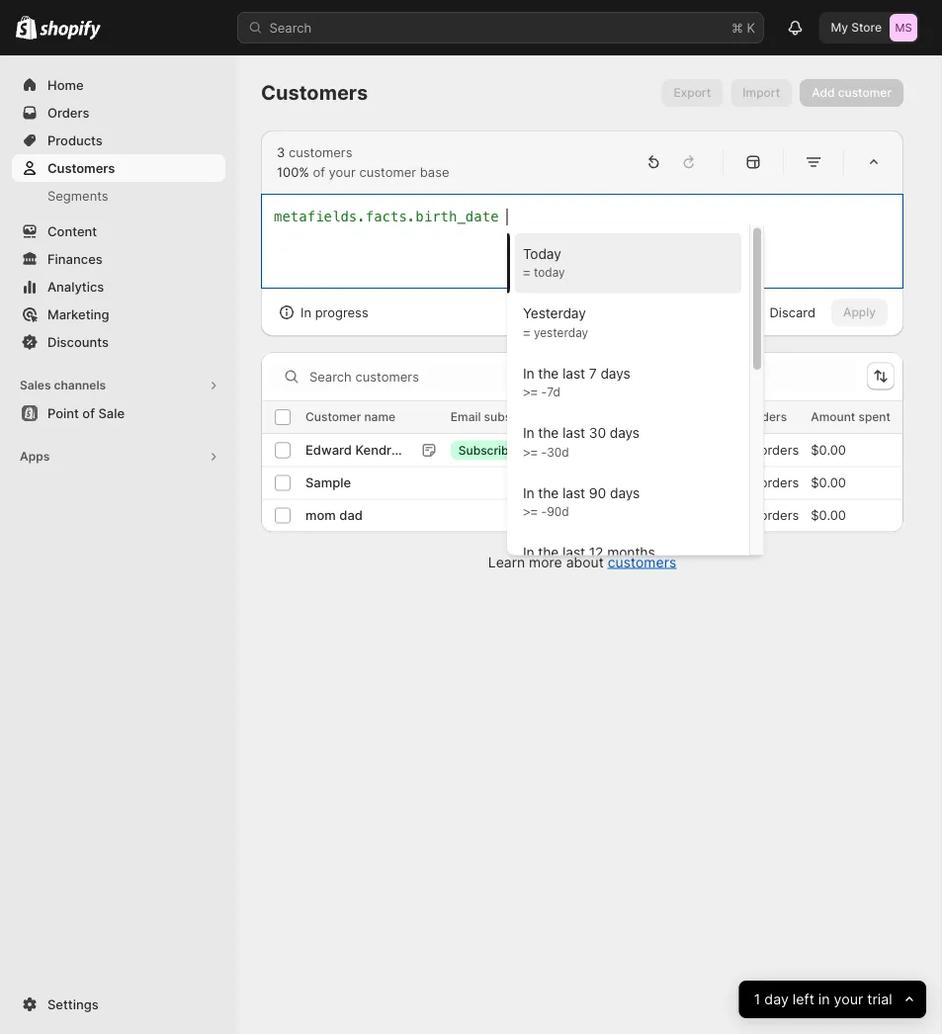 Task type: describe. For each thing, give the bounding box(es) containing it.
in for in the last 12 months
[[523, 544, 534, 560]]

90d
[[547, 504, 569, 518]]

0 for owasso ok, united states
[[748, 508, 756, 523]]

search
[[269, 20, 312, 35]]

days for in the last 90 days
[[610, 484, 640, 500]]

>= for in the last 7 days
[[523, 385, 538, 398]]

today
[[534, 265, 565, 279]]

0 orders for ketchikan ak, united states
[[748, 442, 799, 457]]

of inside 3 customers 100% of your customer base
[[313, 164, 325, 179]]

in for in the last 7 days >= -7d
[[523, 364, 534, 381]]

90
[[589, 484, 606, 500]]

apps
[[20, 449, 50, 464]]

sale
[[98, 405, 125, 421]]

email
[[451, 410, 481, 424]]

point of sale button
[[0, 399, 237, 427]]

discounts
[[47, 334, 109, 349]]

yesterday
[[523, 304, 586, 321]]

today = today
[[523, 245, 565, 279]]

30d
[[547, 444, 569, 458]]

united for ok,
[[644, 508, 684, 523]]

my
[[831, 20, 848, 35]]

1 vertical spatial customers
[[47, 160, 115, 175]]

segments
[[47, 188, 108, 203]]

owasso ok, united states
[[566, 508, 727, 523]]

$0.00 for ketchikan ak, united states
[[811, 442, 846, 457]]

finances
[[47, 251, 103, 266]]

orders for united states
[[760, 475, 799, 490]]

add customer
[[812, 86, 892, 100]]

1 vertical spatial orders
[[748, 410, 787, 424]]

7d
[[547, 385, 560, 398]]

customer inside button
[[838, 86, 892, 100]]

spent
[[859, 410, 891, 424]]

redo image
[[679, 152, 699, 172]]

analytics
[[47, 279, 104, 294]]

learn more about customers
[[488, 554, 676, 570]]

metafields.facts.birth_date
[[274, 209, 499, 225]]

progress
[[315, 304, 368, 320]]

= for yesterday
[[523, 325, 530, 339]]

orders for owasso ok, united states
[[760, 508, 799, 523]]

k
[[747, 20, 755, 35]]

in progress
[[301, 304, 368, 320]]

yesterday
[[534, 325, 588, 339]]

point
[[47, 405, 79, 421]]

ok,
[[618, 508, 640, 523]]

home link
[[12, 71, 225, 99]]

products
[[47, 132, 103, 148]]

more
[[529, 554, 562, 570]]

1
[[754, 991, 761, 1008]]

mom dad link
[[305, 506, 363, 525]]

of inside point of sale link
[[82, 405, 95, 421]]

Editor field
[[272, 207, 891, 955]]

⌘ k
[[732, 20, 755, 35]]

apps button
[[12, 443, 225, 471]]

orders for ketchikan ak, united states
[[760, 442, 799, 457]]

$0.00 for united states
[[811, 475, 846, 490]]

⌘
[[732, 20, 743, 35]]

finances link
[[12, 245, 225, 273]]

ak,
[[629, 442, 650, 457]]

days for in the last 30 days
[[610, 424, 640, 440]]

your for customer
[[329, 164, 356, 179]]

1 vertical spatial customers
[[608, 554, 676, 570]]

discard
[[770, 304, 816, 320]]

united for ak,
[[654, 442, 694, 457]]

day
[[765, 991, 789, 1008]]

subscription
[[484, 410, 554, 424]]

amount
[[811, 410, 855, 424]]

customers inside 3 customers 100% of your customer base
[[289, 144, 352, 160]]

email subscription
[[451, 410, 554, 424]]

last for 90
[[563, 484, 585, 500]]

in for in progress
[[301, 304, 311, 320]]

the for in the last 90 days
[[538, 484, 559, 500]]

base
[[420, 164, 449, 179]]

marketing link
[[12, 301, 225, 328]]

last for 7
[[563, 364, 585, 381]]

export button
[[662, 79, 723, 107]]

in for in the last 90 days >= -90d
[[523, 484, 534, 500]]

days for in the last 7 days
[[601, 364, 630, 381]]

= for today
[[523, 265, 530, 279]]

12
[[589, 544, 604, 560]]

in for in the last 30 days >= -30d
[[523, 424, 534, 440]]

segments link
[[12, 182, 225, 210]]

dad
[[339, 508, 363, 523]]

settings
[[47, 997, 99, 1012]]

in the last 7 days >= -7d
[[523, 364, 630, 398]]

my store image
[[890, 14, 917, 42]]

today
[[523, 245, 561, 261]]

discard button
[[758, 299, 827, 326]]

apply
[[843, 305, 876, 319]]

owasso
[[566, 508, 615, 523]]

name
[[364, 410, 396, 424]]

import
[[743, 86, 780, 100]]

30
[[589, 424, 606, 440]]

channels
[[54, 378, 106, 392]]

sample
[[305, 475, 351, 490]]

last for 30
[[563, 424, 585, 440]]

united states
[[566, 475, 649, 490]]



Task type: vqa. For each thing, say whether or not it's contained in the screenshot.
'Add Your First Product' group
no



Task type: locate. For each thing, give the bounding box(es) containing it.
0 vertical spatial orders
[[760, 442, 799, 457]]

your
[[329, 164, 356, 179], [834, 991, 864, 1008]]

last inside the in the last 7 days >= -7d
[[563, 364, 585, 381]]

in inside in the last 90 days >= -90d
[[523, 484, 534, 500]]

0 vertical spatial days
[[601, 364, 630, 381]]

1 vertical spatial $0.00
[[811, 475, 846, 490]]

shopify image
[[16, 15, 37, 39], [40, 20, 101, 40]]

0 horizontal spatial customers
[[47, 160, 115, 175]]

0 horizontal spatial customer
[[359, 164, 416, 179]]

your for trial
[[834, 991, 864, 1008]]

0 vertical spatial 0
[[748, 442, 756, 457]]

0 horizontal spatial your
[[329, 164, 356, 179]]

1 vertical spatial 0 orders
[[748, 475, 799, 490]]

1 0 from the top
[[748, 442, 756, 457]]

content link
[[12, 217, 225, 245]]

orders link
[[12, 99, 225, 127]]

1 horizontal spatial your
[[834, 991, 864, 1008]]

days up ok, on the right of the page
[[610, 484, 640, 500]]

3 orders from the top
[[760, 508, 799, 523]]

0 for united states
[[748, 475, 756, 490]]

2 vertical spatial -
[[541, 504, 547, 518]]

states for owasso ok, united states
[[688, 508, 727, 523]]

2 vertical spatial 0 orders
[[748, 508, 799, 523]]

3
[[277, 144, 285, 160]]

1 horizontal spatial orders
[[748, 410, 787, 424]]

0 vertical spatial united
[[654, 442, 694, 457]]

1 horizontal spatial customers
[[261, 81, 368, 105]]

customer
[[305, 410, 361, 424]]

0
[[748, 442, 756, 457], [748, 475, 756, 490], [748, 508, 756, 523]]

in up the subscribed
[[523, 424, 534, 440]]

1 the from the top
[[538, 364, 559, 381]]

left
[[793, 991, 815, 1008]]

$0.00
[[811, 442, 846, 457], [811, 475, 846, 490], [811, 508, 846, 523]]

home
[[47, 77, 84, 92]]

1 horizontal spatial shopify image
[[40, 20, 101, 40]]

>= left 7d
[[523, 385, 538, 398]]

3 >= from the top
[[523, 504, 538, 518]]

last left the 7
[[563, 364, 585, 381]]

0 vertical spatial $0.00
[[811, 442, 846, 457]]

in the last 30 days >= -30d
[[523, 424, 640, 458]]

2 vertical spatial >=
[[523, 504, 538, 518]]

2 the from the top
[[538, 424, 559, 440]]

2 vertical spatial united
[[644, 508, 684, 523]]

=
[[523, 265, 530, 279], [523, 325, 530, 339]]

- for in the last 90 days
[[541, 504, 547, 518]]

in inside alert
[[301, 304, 311, 320]]

1 vertical spatial of
[[82, 405, 95, 421]]

2 vertical spatial states
[[688, 508, 727, 523]]

orders
[[760, 442, 799, 457], [760, 475, 799, 490], [760, 508, 799, 523]]

marketing
[[47, 306, 109, 322]]

3 - from the top
[[541, 504, 547, 518]]

of right 100%
[[313, 164, 325, 179]]

about
[[566, 554, 604, 570]]

$0.00 for owasso ok, united states
[[811, 508, 846, 523]]

the up 90d at right
[[538, 484, 559, 500]]

1 vertical spatial 0
[[748, 475, 756, 490]]

in the last 12 months
[[523, 544, 655, 560]]

customers
[[289, 144, 352, 160], [608, 554, 676, 570]]

united up owasso
[[566, 475, 606, 490]]

point of sale
[[47, 405, 125, 421]]

united right 'ak,'
[[654, 442, 694, 457]]

customer
[[838, 86, 892, 100], [359, 164, 416, 179]]

customers up "3"
[[261, 81, 368, 105]]

0 vertical spatial -
[[541, 385, 547, 398]]

add customer button
[[800, 79, 904, 107]]

your inside dropdown button
[[834, 991, 864, 1008]]

the inside the in the last 7 days >= -7d
[[538, 364, 559, 381]]

2 >= from the top
[[523, 444, 538, 458]]

settings link
[[12, 991, 225, 1018]]

0 horizontal spatial customers
[[289, 144, 352, 160]]

1 vertical spatial states
[[610, 475, 649, 490]]

1 vertical spatial your
[[834, 991, 864, 1008]]

1 vertical spatial days
[[610, 424, 640, 440]]

0 orders for united states
[[748, 475, 799, 490]]

0 vertical spatial customers
[[289, 144, 352, 160]]

>= left 30d
[[523, 444, 538, 458]]

customers up 100%
[[289, 144, 352, 160]]

- for in the last 7 days
[[541, 385, 547, 398]]

To create a segment, choose a template or apply a filter. text field
[[274, 207, 891, 276]]

3 last from the top
[[563, 484, 585, 500]]

1 last from the top
[[563, 364, 585, 381]]

Search customers text field
[[309, 361, 859, 392]]

1 orders from the top
[[760, 442, 799, 457]]

3 $0.00 from the top
[[811, 508, 846, 523]]

2 0 orders from the top
[[748, 475, 799, 490]]

customer inside 3 customers 100% of your customer base
[[359, 164, 416, 179]]

0 horizontal spatial shopify image
[[16, 15, 37, 39]]

>= for in the last 90 days
[[523, 504, 538, 518]]

4 the from the top
[[538, 544, 559, 560]]

states for ketchikan ak, united states
[[697, 442, 736, 457]]

my store
[[831, 20, 882, 35]]

0 vertical spatial states
[[697, 442, 736, 457]]

2 = from the top
[[523, 325, 530, 339]]

subscribed
[[459, 443, 523, 457]]

0 for ketchikan ak, united states
[[748, 442, 756, 457]]

last
[[563, 364, 585, 381], [563, 424, 585, 440], [563, 484, 585, 500], [563, 544, 585, 560]]

the up 7d
[[538, 364, 559, 381]]

- inside in the last 90 days >= -90d
[[541, 504, 547, 518]]

-
[[541, 385, 547, 398], [541, 444, 547, 458], [541, 504, 547, 518]]

your right in
[[834, 991, 864, 1008]]

1 >= from the top
[[523, 385, 538, 398]]

- inside in the last 30 days >= -30d
[[541, 444, 547, 458]]

last left 30
[[563, 424, 585, 440]]

sales
[[20, 378, 51, 392]]

orders left amount at the top right of page
[[748, 410, 787, 424]]

= inside yesterday = yesterday
[[523, 325, 530, 339]]

7
[[589, 364, 597, 381]]

days inside the in the last 7 days >= -7d
[[601, 364, 630, 381]]

= left today
[[523, 265, 530, 279]]

your inside 3 customers 100% of your customer base
[[329, 164, 356, 179]]

= down yesterday
[[523, 325, 530, 339]]

analytics link
[[12, 273, 225, 301]]

in up subscription
[[523, 364, 534, 381]]

point of sale link
[[12, 399, 225, 427]]

3 0 orders from the top
[[748, 508, 799, 523]]

the for in the last 7 days
[[538, 364, 559, 381]]

2 vertical spatial $0.00
[[811, 508, 846, 523]]

2 0 from the top
[[748, 475, 756, 490]]

days up 'ak,'
[[610, 424, 640, 440]]

2 last from the top
[[563, 424, 585, 440]]

1 horizontal spatial customers
[[608, 554, 676, 570]]

0 vertical spatial =
[[523, 265, 530, 279]]

2 vertical spatial 0
[[748, 508, 756, 523]]

2 orders from the top
[[760, 475, 799, 490]]

your right 100%
[[329, 164, 356, 179]]

1 day left in your trial
[[754, 991, 893, 1008]]

yesterday = yesterday
[[523, 304, 588, 339]]

1 day left in your trial button
[[739, 981, 926, 1018]]

days
[[601, 364, 630, 381], [610, 424, 640, 440], [610, 484, 640, 500]]

- left owasso
[[541, 504, 547, 518]]

orders down home
[[47, 105, 89, 120]]

0 orders for owasso ok, united states
[[748, 508, 799, 523]]

united right ok, on the right of the page
[[644, 508, 684, 523]]

- for in the last 30 days
[[541, 444, 547, 458]]

content
[[47, 223, 97, 239]]

add
[[812, 86, 835, 100]]

>= inside the in the last 7 days >= -7d
[[523, 385, 538, 398]]

in
[[301, 304, 311, 320], [523, 364, 534, 381], [523, 424, 534, 440], [523, 484, 534, 500], [523, 544, 534, 560]]

in inside in the last 30 days >= -30d
[[523, 424, 534, 440]]

- down subscription
[[541, 444, 547, 458]]

0 horizontal spatial orders
[[47, 105, 89, 120]]

days inside in the last 30 days >= -30d
[[610, 424, 640, 440]]

0 vertical spatial your
[[329, 164, 356, 179]]

customers
[[261, 81, 368, 105], [47, 160, 115, 175]]

0 orders
[[748, 442, 799, 457], [748, 475, 799, 490], [748, 508, 799, 523]]

states right 'ak,'
[[697, 442, 736, 457]]

the left about
[[538, 544, 559, 560]]

3 the from the top
[[538, 484, 559, 500]]

0 vertical spatial of
[[313, 164, 325, 179]]

last inside in the last 90 days >= -90d
[[563, 484, 585, 500]]

sample link
[[305, 473, 351, 493]]

>= inside in the last 30 days >= -30d
[[523, 444, 538, 458]]

customers link
[[12, 154, 225, 182]]

1 vertical spatial customer
[[359, 164, 416, 179]]

import button
[[731, 79, 792, 107]]

2 vertical spatial days
[[610, 484, 640, 500]]

days inside in the last 90 days >= -90d
[[610, 484, 640, 500]]

>= for in the last 30 days
[[523, 444, 538, 458]]

1 = from the top
[[523, 265, 530, 279]]

products link
[[12, 127, 225, 154]]

customers link
[[608, 554, 676, 570]]

1 horizontal spatial of
[[313, 164, 325, 179]]

in progress alert
[[261, 289, 384, 336]]

0 horizontal spatial of
[[82, 405, 95, 421]]

customers right 12
[[608, 554, 676, 570]]

days right the 7
[[601, 364, 630, 381]]

1 vertical spatial united
[[566, 475, 606, 490]]

0 vertical spatial customers
[[261, 81, 368, 105]]

in the last 90 days >= -90d
[[523, 484, 640, 518]]

sales channels button
[[12, 372, 225, 399]]

>= inside in the last 90 days >= -90d
[[523, 504, 538, 518]]

0 vertical spatial >=
[[523, 385, 538, 398]]

>=
[[523, 385, 538, 398], [523, 444, 538, 458], [523, 504, 538, 518]]

in
[[819, 991, 830, 1008]]

0 vertical spatial customer
[[838, 86, 892, 100]]

customer right "add"
[[838, 86, 892, 100]]

- inside the in the last 7 days >= -7d
[[541, 385, 547, 398]]

discounts link
[[12, 328, 225, 356]]

100%
[[277, 164, 309, 179]]

>= left 90d at right
[[523, 504, 538, 518]]

= inside today = today
[[523, 265, 530, 279]]

1 vertical spatial >=
[[523, 444, 538, 458]]

1 $0.00 from the top
[[811, 442, 846, 457]]

0 vertical spatial 0 orders
[[748, 442, 799, 457]]

customer name
[[305, 410, 396, 424]]

the inside in the last 30 days >= -30d
[[538, 424, 559, 440]]

in down the subscribed
[[523, 484, 534, 500]]

- up subscription
[[541, 385, 547, 398]]

ketchikan
[[566, 442, 626, 457]]

the
[[538, 364, 559, 381], [538, 424, 559, 440], [538, 484, 559, 500], [538, 544, 559, 560]]

2 vertical spatial orders
[[760, 508, 799, 523]]

customers up segments
[[47, 160, 115, 175]]

1 horizontal spatial customer
[[838, 86, 892, 100]]

2 $0.00 from the top
[[811, 475, 846, 490]]

last left 90
[[563, 484, 585, 500]]

learn
[[488, 554, 525, 570]]

0 vertical spatial orders
[[47, 105, 89, 120]]

states right ok, on the right of the page
[[688, 508, 727, 523]]

1 vertical spatial orders
[[760, 475, 799, 490]]

1 vertical spatial =
[[523, 325, 530, 339]]

last left 12
[[563, 544, 585, 560]]

3 customers 100% of your customer base
[[277, 144, 449, 179]]

the up 30d
[[538, 424, 559, 440]]

the for in the last 30 days
[[538, 424, 559, 440]]

ketchikan ak, united states
[[566, 442, 736, 457]]

today option
[[507, 229, 749, 293]]

1 vertical spatial -
[[541, 444, 547, 458]]

customer up metafields.facts.birth_date
[[359, 164, 416, 179]]

the inside in the last 90 days >= -90d
[[538, 484, 559, 500]]

3 0 from the top
[[748, 508, 756, 523]]

mom
[[305, 508, 336, 523]]

sales channels
[[20, 378, 106, 392]]

2 - from the top
[[541, 444, 547, 458]]

trial
[[868, 991, 893, 1008]]

last inside in the last 30 days >= -30d
[[563, 424, 585, 440]]

in left about
[[523, 544, 534, 560]]

states up ok, on the right of the page
[[610, 475, 649, 490]]

in inside the in the last 7 days >= -7d
[[523, 364, 534, 381]]

of left sale
[[82, 405, 95, 421]]

amount spent
[[811, 410, 891, 424]]

4 last from the top
[[563, 544, 585, 560]]

in left progress
[[301, 304, 311, 320]]

of
[[313, 164, 325, 179], [82, 405, 95, 421]]

1 0 orders from the top
[[748, 442, 799, 457]]

last for 12
[[563, 544, 585, 560]]

export
[[674, 86, 711, 100]]

united
[[654, 442, 694, 457], [566, 475, 606, 490], [644, 508, 684, 523]]

apply button
[[831, 299, 888, 326]]

store
[[851, 20, 882, 35]]

1 - from the top
[[541, 385, 547, 398]]



